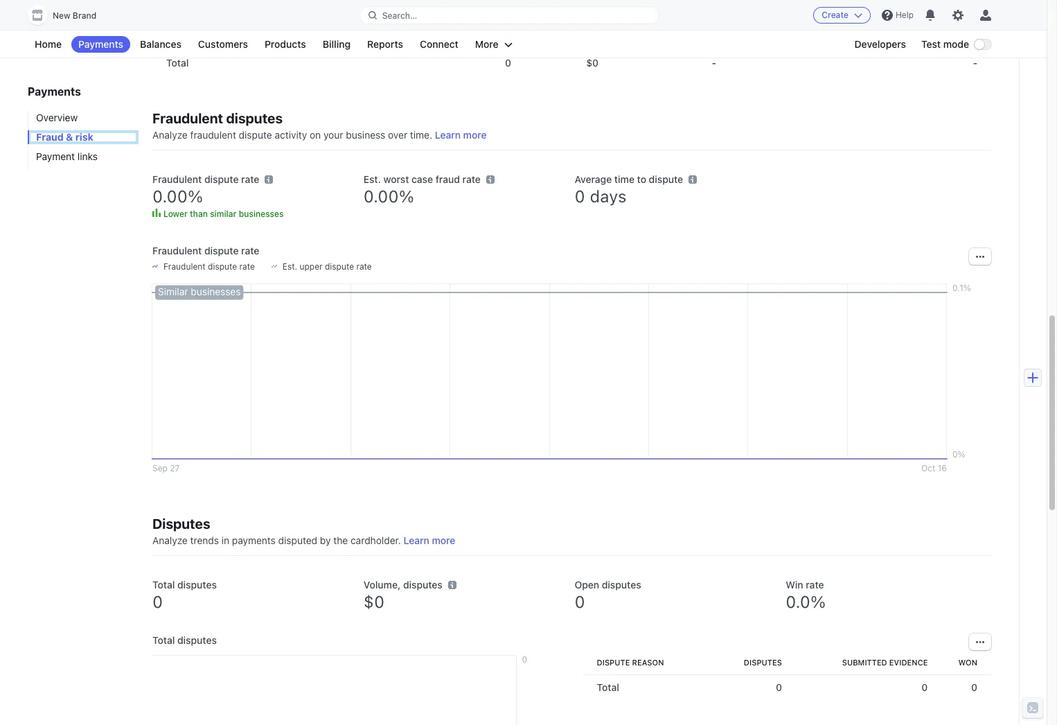 Task type: locate. For each thing, give the bounding box(es) containing it.
more inside disputes analyze trends in payments disputed by the cardholder. learn more
[[432, 534, 456, 546]]

activity
[[275, 129, 307, 141]]

disputes for disputes
[[744, 658, 783, 667]]

over
[[388, 129, 408, 141]]

0.00% down worst
[[364, 186, 414, 206]]

disputed
[[278, 534, 318, 546]]

est. left worst
[[364, 173, 381, 185]]

customers
[[198, 38, 248, 50]]

total down total disputes 0
[[153, 634, 175, 646]]

1 analyze from the top
[[153, 129, 188, 141]]

1 vertical spatial learn
[[404, 534, 430, 546]]

payment links link
[[28, 150, 139, 164]]

learn right time.
[[435, 129, 461, 141]]

0 vertical spatial reports loading completed element
[[136, 98, 995, 481]]

reports loading completed element containing 0.00%
[[136, 98, 995, 481]]

dispute
[[597, 658, 630, 667]]

est. worst case fraud rate
[[364, 173, 481, 185]]

1 0.00% from the left
[[153, 186, 203, 206]]

billing link
[[316, 36, 358, 53]]

0 inside total disputes 0
[[153, 592, 163, 611]]

your
[[324, 129, 343, 141]]

disputes right "open"
[[602, 579, 642, 591]]

open
[[575, 579, 600, 591]]

1 horizontal spatial est.
[[364, 173, 381, 185]]

analyze inside fraudulent disputes analyze fraudulent dispute activity on your business over time. learn more
[[153, 129, 188, 141]]

analyze left the trends
[[153, 534, 188, 546]]

volume,
[[364, 579, 401, 591]]

payment
[[36, 150, 75, 162]]

0 vertical spatial analyze
[[153, 129, 188, 141]]

similar
[[210, 209, 237, 219]]

est. left upper
[[283, 261, 297, 272]]

$0
[[587, 7, 599, 19], [587, 32, 599, 44], [587, 57, 599, 69], [364, 592, 385, 611]]

0 horizontal spatial more
[[432, 534, 456, 546]]

learn more link right time.
[[435, 129, 487, 141]]

win rate 0.0%
[[786, 579, 826, 611]]

est. upper dispute rate
[[283, 261, 372, 272]]

win
[[786, 579, 804, 591]]

total
[[166, 57, 189, 69], [153, 579, 175, 591], [153, 634, 175, 646], [597, 681, 620, 693]]

reports loading completed element
[[136, 98, 995, 481], [141, 503, 1003, 725]]

days
[[590, 186, 627, 206]]

1 vertical spatial more
[[432, 534, 456, 546]]

fraudulent
[[153, 110, 223, 126], [153, 173, 202, 185], [153, 245, 202, 256], [164, 261, 206, 272]]

dispute
[[239, 129, 272, 141], [204, 173, 239, 185], [649, 173, 684, 185], [204, 245, 239, 256], [208, 261, 237, 272], [325, 261, 354, 272]]

—
[[195, 32, 204, 44]]

customers link
[[191, 36, 255, 53]]

more right time.
[[464, 129, 487, 141]]

0 vertical spatial svg image
[[977, 253, 985, 261]]

2 0.00% from the left
[[364, 186, 414, 206]]

fraud & risk link
[[28, 130, 139, 144]]

0 vertical spatial more
[[464, 129, 487, 141]]

learn right the 'cardholder.'
[[404, 534, 430, 546]]

learn
[[435, 129, 461, 141], [404, 534, 430, 546]]

time
[[615, 173, 635, 185]]

lower
[[164, 209, 188, 219]]

&
[[66, 131, 73, 143]]

on
[[310, 129, 321, 141]]

payments down brand
[[78, 38, 123, 50]]

Search… search field
[[360, 7, 659, 24]]

disputes
[[226, 110, 283, 126], [177, 579, 217, 591], [403, 579, 443, 591], [602, 579, 642, 591], [177, 634, 217, 646]]

help button
[[877, 4, 920, 26]]

2 analyze from the top
[[153, 534, 188, 546]]

0 vertical spatial est.
[[364, 173, 381, 185]]

2 svg image from the top
[[977, 638, 985, 646]]

1 horizontal spatial 0.00%
[[364, 186, 414, 206]]

disputes inside 'open disputes 0'
[[602, 579, 642, 591]]

-
[[951, 7, 956, 19], [712, 32, 717, 44], [974, 32, 978, 44], [712, 57, 717, 69], [974, 57, 978, 69]]

more inside fraudulent disputes analyze fraudulent dispute activity on your business over time. learn more
[[464, 129, 487, 141]]

0.00%
[[153, 186, 203, 206], [364, 186, 414, 206]]

disputes down the trends
[[177, 579, 217, 591]]

average
[[575, 173, 612, 185]]

1 vertical spatial reports loading completed element
[[141, 503, 1003, 725]]

1 vertical spatial svg image
[[977, 638, 985, 646]]

analyze left fraudulent
[[153, 129, 188, 141]]

1 vertical spatial est.
[[283, 261, 297, 272]]

0 horizontal spatial disputes
[[153, 516, 210, 532]]

links
[[78, 150, 98, 162]]

1 horizontal spatial more
[[464, 129, 487, 141]]

learn more link
[[435, 129, 487, 141], [404, 534, 456, 546]]

fraudulent dispute rate
[[153, 173, 260, 185], [153, 245, 260, 256], [164, 261, 255, 272]]

analyze
[[153, 129, 188, 141], [153, 534, 188, 546]]

mode
[[944, 38, 970, 50]]

0 vertical spatial disputes
[[153, 516, 210, 532]]

volume, disputes
[[364, 579, 443, 591]]

total up total disputes
[[153, 579, 175, 591]]

search…
[[382, 10, 418, 20]]

0 horizontal spatial est.
[[283, 261, 297, 272]]

evidence
[[890, 658, 928, 667]]

total down balances link
[[166, 57, 189, 69]]

connect link
[[413, 36, 466, 53]]

trends
[[190, 534, 219, 546]]

average time to dispute
[[575, 173, 684, 185]]

0.00% for est.
[[364, 186, 414, 206]]

overview
[[36, 112, 78, 123]]

more
[[464, 129, 487, 141], [432, 534, 456, 546]]

lower than similar businesses element
[[966, 8, 974, 17]]

svg image
[[977, 253, 985, 261], [977, 638, 985, 646]]

1 horizontal spatial learn
[[435, 129, 461, 141]]

disputes right volume,
[[403, 579, 443, 591]]

0 horizontal spatial learn
[[404, 534, 430, 546]]

1 vertical spatial disputes
[[744, 658, 783, 667]]

payments link
[[71, 36, 130, 53]]

disputes inside total disputes 0
[[177, 579, 217, 591]]

balances
[[140, 38, 182, 50]]

disputes inside fraudulent disputes analyze fraudulent dispute activity on your business over time. learn more
[[226, 110, 283, 126]]

disputes up activity
[[226, 110, 283, 126]]

connect
[[420, 38, 459, 50]]

rate
[[241, 173, 260, 185], [463, 173, 481, 185], [241, 245, 260, 256], [240, 261, 255, 272], [357, 261, 372, 272], [806, 579, 825, 591]]

learn more link up volume, disputes
[[404, 534, 456, 546]]

time.
[[410, 129, 433, 141]]

0 horizontal spatial 0.00%
[[153, 186, 203, 206]]

est.
[[364, 173, 381, 185], [283, 261, 297, 272]]

0.00% for fraudulent
[[153, 186, 203, 206]]

billing
[[323, 38, 351, 50]]

0
[[506, 7, 512, 19], [506, 32, 512, 44], [505, 57, 512, 69], [575, 186, 586, 206], [153, 592, 163, 611], [575, 592, 586, 611], [776, 681, 783, 693], [922, 681, 928, 693], [972, 681, 978, 693]]

create
[[822, 10, 849, 20]]

reports link
[[360, 36, 410, 53]]

0 vertical spatial learn
[[435, 129, 461, 141]]

disputes inside disputes analyze trends in payments disputed by the cardholder. learn more
[[153, 516, 210, 532]]

won
[[959, 658, 978, 667]]

1 vertical spatial learn more link
[[404, 534, 456, 546]]

by
[[320, 534, 331, 546]]

0 vertical spatial learn more link
[[435, 129, 487, 141]]

payments up overview
[[28, 85, 81, 98]]

more up volume, disputes
[[432, 534, 456, 546]]

1 vertical spatial analyze
[[153, 534, 188, 546]]

1 horizontal spatial disputes
[[744, 658, 783, 667]]

0.00% up lower
[[153, 186, 203, 206]]



Task type: describe. For each thing, give the bounding box(es) containing it.
1 vertical spatial fraudulent dispute rate
[[153, 245, 260, 256]]

lower than similar businesses
[[164, 209, 284, 219]]

learn more link for $0
[[404, 534, 456, 546]]

in
[[222, 534, 230, 546]]

test
[[922, 38, 941, 50]]

fraudulent
[[190, 129, 236, 141]]

est. for est. upper dispute rate
[[283, 261, 297, 272]]

dispute inside fraudulent disputes analyze fraudulent dispute activity on your business over time. learn more
[[239, 129, 272, 141]]

fraud
[[36, 131, 64, 143]]

2 vertical spatial fraudulent dispute rate
[[164, 261, 255, 272]]

open disputes 0
[[575, 579, 642, 611]]

developers
[[855, 38, 907, 50]]

disputes for total disputes
[[177, 579, 217, 591]]

test mode
[[922, 38, 970, 50]]

to
[[637, 173, 647, 185]]

$0 inside reports loading completed element
[[364, 592, 385, 611]]

disputes for open disputes
[[602, 579, 642, 591]]

cardholder.
[[351, 534, 401, 546]]

the
[[334, 534, 348, 546]]

analyze inside disputes analyze trends in payments disputed by the cardholder. learn more
[[153, 534, 188, 546]]

total inside total disputes 0
[[153, 579, 175, 591]]

dispute reason
[[597, 658, 664, 667]]

help
[[896, 10, 914, 20]]

risk
[[76, 131, 93, 143]]

0.0%
[[786, 592, 826, 611]]

upper
[[300, 261, 323, 272]]

disputes down total disputes 0
[[177, 634, 217, 646]]

reports
[[367, 38, 403, 50]]

submitted evidence
[[843, 658, 928, 667]]

1 svg image from the top
[[977, 253, 985, 261]]

overview link
[[28, 111, 139, 125]]

disputes for disputes analyze trends in payments disputed by the cardholder. learn more
[[153, 516, 210, 532]]

radar
[[166, 32, 193, 44]]

payments
[[232, 534, 276, 546]]

products link
[[258, 36, 313, 53]]

est. for est. worst case fraud rate
[[364, 173, 381, 185]]

disputes analyze trends in payments disputed by the cardholder. learn more
[[153, 516, 456, 546]]

payment links
[[36, 150, 98, 162]]

disputes for fraudulent disputes
[[226, 110, 283, 126]]

worst
[[384, 173, 409, 185]]

submitted
[[843, 658, 888, 667]]

0 vertical spatial fraudulent dispute rate
[[153, 173, 260, 185]]

0 vertical spatial payments
[[78, 38, 123, 50]]

total disputes 0
[[153, 579, 217, 611]]

learn inside disputes analyze trends in payments disputed by the cardholder. learn more
[[404, 534, 430, 546]]

more
[[475, 38, 499, 50]]

rate inside win rate 0.0%
[[806, 579, 825, 591]]

case
[[412, 173, 433, 185]]

rules
[[206, 32, 231, 44]]

Search… text field
[[360, 7, 659, 24]]

total disputes
[[153, 634, 217, 646]]

more button
[[469, 36, 520, 53]]

fraudulent disputes analyze fraudulent dispute activity on your business over time. learn more
[[153, 110, 487, 141]]

home
[[35, 38, 62, 50]]

fraudulent inside fraudulent disputes analyze fraudulent dispute activity on your business over time. learn more
[[153, 110, 223, 126]]

reports loading completed element containing 0
[[141, 503, 1003, 725]]

balances link
[[133, 36, 189, 53]]

fraud & risk
[[36, 131, 93, 143]]

new brand
[[53, 10, 96, 21]]

products
[[265, 38, 306, 50]]

businesses
[[239, 209, 284, 219]]

business
[[346, 129, 386, 141]]

0 inside 'open disputes 0'
[[575, 592, 586, 611]]

create button
[[814, 7, 871, 24]]

new brand button
[[28, 6, 110, 25]]

total down dispute
[[597, 681, 620, 693]]

1 vertical spatial payments
[[28, 85, 81, 98]]

brand
[[73, 10, 96, 21]]

developers link
[[848, 36, 914, 53]]

reason
[[633, 658, 664, 667]]

home link
[[28, 36, 69, 53]]

fraud
[[436, 173, 460, 185]]

radar — rules
[[166, 32, 231, 44]]

than
[[190, 209, 208, 219]]

new
[[53, 10, 70, 21]]

learn more link for 0.00%
[[435, 129, 487, 141]]

0 days
[[575, 186, 627, 206]]

lower than similar businesses image
[[966, 8, 974, 17]]

learn inside fraudulent disputes analyze fraudulent dispute activity on your business over time. learn more
[[435, 129, 461, 141]]



Task type: vqa. For each thing, say whether or not it's contained in the screenshot.
Learn more Link corresponding to $0
yes



